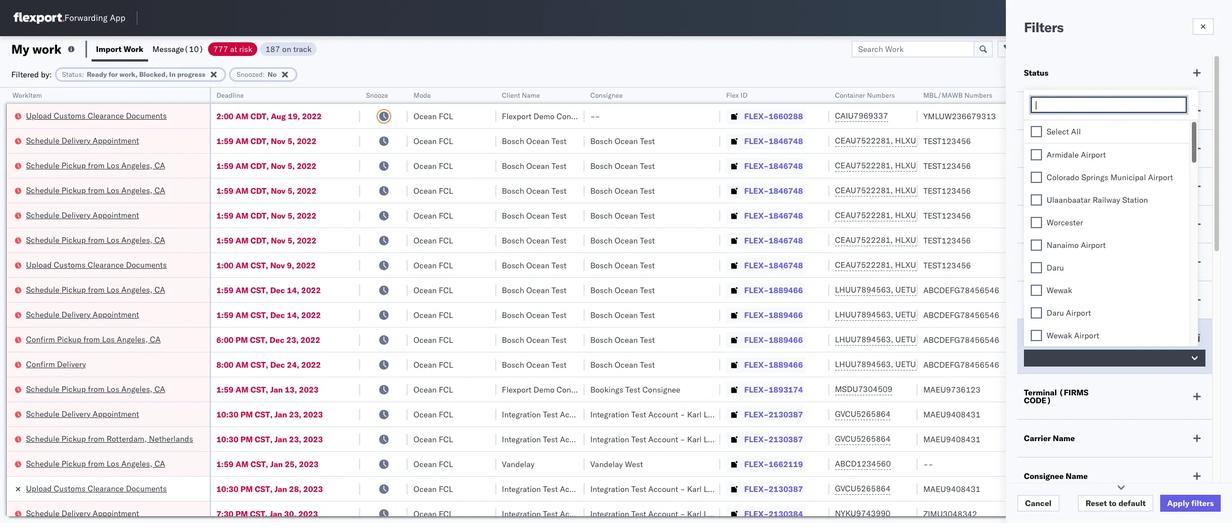 Task type: describe. For each thing, give the bounding box(es) containing it.
schedule pickup from los angeles, ca link for first 'schedule pickup from los angeles, ca' button
[[26, 160, 165, 171]]

3 abcdefg78456546 from the top
[[923, 335, 999, 345]]

1:59 am cst, jan 13, 2023
[[216, 385, 319, 395]]

apply
[[1167, 499, 1189, 509]]

6 am from the top
[[235, 235, 249, 246]]

confirm delivery link
[[26, 359, 86, 370]]

6:00 pm cst, dec 23, 2022
[[216, 335, 320, 345]]

pickup for third 'schedule pickup from los angeles, ca' button from the top
[[62, 235, 86, 245]]

client inside "button"
[[502, 91, 520, 100]]

10 ocean fcl from the top
[[414, 335, 453, 345]]

3 clearance from the top
[[88, 484, 124, 494]]

2 hlxu6269489, from the top
[[895, 161, 953, 171]]

cst, down 10:30 pm cst, jan 28, 2023
[[250, 509, 268, 519]]

los for first 'schedule pickup from los angeles, ca' button
[[107, 160, 119, 170]]

ca for third 'schedule pickup from los angeles, ca' button from the bottom of the page
[[154, 285, 165, 295]]

reset to default button
[[1078, 495, 1154, 512]]

schedule pickup from los angeles, ca for first 'schedule pickup from los angeles, ca' button
[[26, 160, 165, 170]]

8:00
[[216, 360, 234, 370]]

3 customs from the top
[[54, 484, 86, 494]]

gaurav for los
[[1093, 161, 1119, 171]]

upload customs clearance documents link for 2:00 am cdt, aug 19, 2022
[[26, 110, 167, 121]]

carrier name
[[1024, 434, 1075, 444]]

colorado springs municipal airport
[[1047, 172, 1173, 183]]

9 am from the top
[[235, 310, 249, 320]]

daru airport
[[1047, 308, 1091, 318]]

schedule delivery appointment button for 7:30 pm cst, jan 30, 2023
[[26, 508, 139, 520]]

7 ocean fcl from the top
[[414, 260, 453, 271]]

cst, up 8:00 am cst, dec 24, 2022
[[250, 335, 268, 345]]

deadline
[[216, 91, 244, 100]]

to
[[1109, 499, 1117, 509]]

3 upload from the top
[[26, 484, 52, 494]]

pm for the schedule pickup from rotterdam, netherlands button
[[240, 435, 253, 445]]

1 abcdefg78456546 from the top
[[923, 285, 999, 295]]

777
[[213, 44, 228, 54]]

2:00
[[216, 111, 234, 121]]

wewak for wewak
[[1047, 286, 1072, 296]]

delivery for 1:59 am cdt, nov 5, 2022
[[62, 210, 91, 220]]

4 test123456 from the top
[[923, 211, 971, 221]]

pickup for fifth 'schedule pickup from los angeles, ca' button
[[62, 384, 86, 394]]

pm up the 7:30 pm cst, jan 30, 2023
[[240, 484, 253, 494]]

schedule for sixth 'schedule pickup from los angeles, ca' button
[[26, 459, 59, 469]]

angeles, for confirm pickup from los angeles, ca button
[[117, 334, 148, 345]]

7 fcl from the top
[[439, 260, 453, 271]]

777 at risk
[[213, 44, 252, 54]]

gaurav jawla for los
[[1093, 161, 1140, 171]]

appointment for 1:59 am cst, dec 14, 2022
[[93, 310, 139, 320]]

aug
[[271, 111, 286, 121]]

2 lhuu7894563, from the top
[[835, 310, 893, 320]]

cst, up 1:59 am cst, jan 25, 2023
[[255, 435, 273, 445]]

5, for schedule delivery appointment link related to 1:59 am cdt, nov 5, 2022
[[287, 211, 295, 221]]

2 ceau7522281, hlxu6269489, hlxu8034992 from the top
[[835, 161, 1010, 171]]

3 ceau7522281, from the top
[[835, 185, 893, 196]]

from for sixth 'schedule pickup from los angeles, ca' button
[[88, 459, 105, 469]]

4 cdt, from the top
[[250, 186, 269, 196]]

caiu7969337
[[835, 111, 888, 121]]

demo for bookings
[[534, 385, 554, 395]]

final port
[[1024, 333, 1061, 343]]

187
[[265, 44, 280, 54]]

6 cdt, from the top
[[250, 235, 269, 246]]

3 flex-2130387 from the top
[[744, 484, 803, 494]]

2023 for schedule delivery appointment button for 7:30 pm cst, jan 30, 2023
[[298, 509, 318, 519]]

11 resize handle column header from the left
[[1203, 88, 1217, 524]]

confirm delivery button
[[26, 359, 86, 371]]

flexport for -
[[502, 111, 531, 121]]

schedule for fifth 'schedule pickup from los angeles, ca' button
[[26, 384, 59, 394]]

armidale airport
[[1047, 150, 1106, 160]]

1:59 am cdt, nov 5, 2022 for second 'schedule pickup from los angeles, ca' button from the top
[[216, 186, 316, 196]]

2 gaurav jawla from the top
[[1093, 136, 1140, 146]]

2130384
[[769, 509, 803, 519]]

(10)
[[184, 44, 204, 54]]

schedule for 1:59 am cdt, nov 5, 2022's schedule delivery appointment button
[[26, 210, 59, 220]]

progress
[[177, 70, 205, 78]]

5 am from the top
[[235, 211, 249, 221]]

: for snoozed
[[263, 70, 265, 78]]

6 ceau7522281, from the top
[[835, 260, 893, 270]]

2 ocean fcl from the top
[[414, 136, 453, 146]]

1 1889466 from the top
[[769, 285, 803, 295]]

4 flex- from the top
[[744, 186, 769, 196]]

pickup for confirm pickup from los angeles, ca button
[[57, 334, 81, 345]]

delivery for 7:30 pm cst, jan 30, 2023
[[62, 509, 91, 519]]

flex-2130387 for schedule pickup from rotterdam, netherlands
[[744, 435, 803, 445]]

7:30 pm cst, jan 30, 2023
[[216, 509, 318, 519]]

0 horizontal spatial risk
[[239, 44, 252, 54]]

ca for second 'schedule pickup from los angeles, ca' button from the top
[[154, 185, 165, 195]]

1:59 am cdt, nov 5, 2022 for third 'schedule pickup from los angeles, ca' button from the top
[[216, 235, 316, 246]]

ymluw236679313
[[923, 111, 996, 121]]

appointment for 7:30 pm cst, jan 30, 2023
[[93, 509, 139, 519]]

7 am from the top
[[235, 260, 249, 271]]

client name button
[[496, 89, 573, 100]]

nanaimo airport
[[1047, 240, 1106, 250]]

filtered
[[11, 69, 39, 79]]

schedule for first 'schedule pickup from los angeles, ca' button
[[26, 160, 59, 170]]

daru for daru airport
[[1047, 308, 1064, 318]]

2 1889466 from the top
[[769, 310, 803, 320]]

select
[[1047, 127, 1069, 137]]

rotterdam,
[[107, 434, 147, 444]]

schedule pickup from rotterdam, netherlands link
[[26, 433, 193, 445]]

1 horizontal spatial --
[[923, 459, 933, 470]]

schedule for the schedule pickup from rotterdam, netherlands button
[[26, 434, 59, 444]]

vandelay west
[[590, 459, 643, 470]]

12 am from the top
[[235, 459, 249, 470]]

jawla for los
[[1121, 161, 1140, 171]]

schedule pickup from los angeles, ca link for third 'schedule pickup from los angeles, ca' button from the bottom of the page
[[26, 284, 165, 295]]

1 vertical spatial mode
[[1024, 182, 1045, 192]]

container numbers
[[835, 91, 895, 100]]

1 lhuu7894563, from the top
[[835, 285, 893, 295]]

1 schedule delivery appointment from the top
[[26, 135, 139, 146]]

list box containing select all
[[1024, 120, 1189, 524]]

7 flex- from the top
[[744, 260, 769, 271]]

4 flex-1846748 from the top
[[744, 211, 803, 221]]

6 hlxu6269489, from the top
[[895, 260, 953, 270]]

los for sixth 'schedule pickup from los angeles, ca' button
[[107, 459, 119, 469]]

mbl/mawb
[[923, 91, 963, 100]]

flex-1660288
[[744, 111, 803, 121]]

confirm for confirm pickup from los angeles, ca
[[26, 334, 55, 345]]

6 test123456 from the top
[[923, 260, 971, 271]]

resize handle column header for mode
[[483, 88, 496, 524]]

5 fcl from the top
[[439, 211, 453, 221]]

airport for armidale airport
[[1081, 150, 1106, 160]]

15 ocean fcl from the top
[[414, 459, 453, 470]]

3 flex-1846748 from the top
[[744, 186, 803, 196]]

2130387 for schedule pickup from rotterdam, netherlands
[[769, 435, 803, 445]]

1:59 for 1:59 am cdt, nov 5, 2022's schedule delivery appointment button
[[216, 211, 234, 221]]

3 resize handle column header from the left
[[394, 88, 408, 524]]

maeu9408431 for schedule delivery appointment
[[923, 410, 981, 420]]

2130387 for schedule delivery appointment
[[769, 410, 803, 420]]

dec down 1:00 am cst, nov 9, 2022
[[270, 285, 285, 295]]

11 fcl from the top
[[439, 360, 453, 370]]

1:59 for third 'schedule pickup from los angeles, ca' button from the top
[[216, 235, 234, 246]]

3 uetu5238478 from the top
[[895, 335, 950, 345]]

west
[[625, 459, 643, 470]]

19,
[[288, 111, 300, 121]]

3 1889466 from the top
[[769, 335, 803, 345]]

13,
[[285, 385, 297, 395]]

consignee inside button
[[590, 91, 623, 100]]

appointment for 10:30 pm cst, jan 23, 2023
[[93, 409, 139, 419]]

23, for schedule delivery appointment
[[289, 410, 301, 420]]

maeu9408431 for schedule pickup from rotterdam, netherlands
[[923, 435, 981, 445]]

los for fifth 'schedule pickup from los angeles, ca' button
[[107, 384, 119, 394]]

3 test123456 from the top
[[923, 186, 971, 196]]

workitem
[[12, 91, 42, 100]]

ulaanbaatar
[[1047, 195, 1091, 205]]

flexport demo consignee for --
[[502, 111, 595, 121]]

2:00 am cdt, aug 19, 2022
[[216, 111, 322, 121]]

12 fcl from the top
[[439, 385, 453, 395]]

5 flex- from the top
[[744, 211, 769, 221]]

3 upload customs clearance documents from the top
[[26, 484, 167, 494]]

carrier
[[1024, 434, 1051, 444]]

2 jawla from the top
[[1121, 136, 1140, 146]]

upload customs clearance documents for 1:00
[[26, 260, 167, 270]]

3 hlxu6269489, from the top
[[895, 185, 953, 196]]

4 hlxu6269489, from the top
[[895, 210, 953, 221]]

25,
[[285, 459, 297, 470]]

flexport. image
[[14, 12, 64, 24]]

default
[[1119, 499, 1146, 509]]

cst, down 1:59 am cst, jan 13, 2023
[[255, 410, 273, 420]]

3 schedule pickup from los angeles, ca button from the top
[[26, 234, 165, 247]]

1 horizontal spatial client name
[[1024, 219, 1071, 230]]

16 fcl from the top
[[439, 484, 453, 494]]

3 flex-1889466 from the top
[[744, 335, 803, 345]]

1 ocean fcl from the top
[[414, 111, 453, 121]]

2 gaurav from the top
[[1093, 136, 1119, 146]]

angeles, for fifth 'schedule pickup from los angeles, ca' button
[[121, 384, 152, 394]]

actions
[[1183, 91, 1206, 100]]

schedule pickup from rotterdam, netherlands button
[[26, 433, 193, 446]]

at
[[1024, 106, 1033, 116]]

schedule delivery appointment link for 7:30 pm cst, jan 30, 2023
[[26, 508, 139, 519]]

flex-1662119
[[744, 459, 803, 470]]

13 ocean fcl from the top
[[414, 410, 453, 420]]

wewak for wewak airport
[[1047, 331, 1072, 341]]

3 hlxu8034992 from the top
[[955, 185, 1010, 196]]

abcd1234560
[[835, 459, 891, 469]]

schedule delivery appointment button for 1:59 am cst, dec 14, 2022
[[26, 309, 139, 321]]

agent
[[1195, 410, 1216, 420]]

from for third 'schedule pickup from los angeles, ca' button from the top
[[88, 235, 105, 245]]

1 test123456 from the top
[[923, 136, 971, 146]]

filters
[[1024, 19, 1064, 36]]

workitem button
[[7, 89, 198, 100]]

2023 right the 25,
[[299, 459, 319, 470]]

terminal
[[1024, 388, 1057, 398]]

1 cdt, from the top
[[250, 111, 269, 121]]

0 vertical spatial 23,
[[286, 335, 299, 345]]

flex
[[726, 91, 739, 100]]

snooze
[[366, 91, 388, 100]]

3 lhuu7894563, uetu5238478 from the top
[[835, 335, 950, 345]]

2 flex-1889466 from the top
[[744, 310, 803, 320]]

work,
[[119, 70, 138, 78]]

destination
[[1171, 459, 1213, 470]]

Search Work text field
[[851, 40, 975, 57]]

Search Shipments (/) text field
[[1016, 10, 1125, 27]]

3 2130387 from the top
[[769, 484, 803, 494]]

9 ocean fcl from the top
[[414, 310, 453, 320]]

schedule delivery appointment for 10:30 pm cst, jan 23, 2023
[[26, 409, 139, 419]]

upload customs clearance documents link for 1:00 am cst, nov 9, 2022
[[26, 259, 167, 271]]

daru for daru
[[1047, 263, 1064, 273]]

railway
[[1093, 195, 1120, 205]]

3 fcl from the top
[[439, 161, 453, 171]]

13 flex- from the top
[[744, 410, 769, 420]]

gvcu5265864 for schedule pickup from rotterdam, netherlands
[[835, 434, 891, 444]]

3 lhuu7894563, from the top
[[835, 335, 893, 345]]

15 fcl from the top
[[439, 459, 453, 470]]

3 10:30 from the top
[[216, 484, 238, 494]]

11 ocean fcl from the top
[[414, 360, 453, 370]]

cst, down 8:00 am cst, dec 24, 2022
[[250, 385, 268, 395]]

9 fcl from the top
[[439, 310, 453, 320]]

1 uetu5238478 from the top
[[895, 285, 950, 295]]

reset to default
[[1086, 499, 1146, 509]]

delivery for 1:59 am cst, dec 14, 2022
[[62, 310, 91, 320]]

5 ocean fcl from the top
[[414, 211, 453, 221]]

app
[[110, 13, 125, 23]]

5 hlxu8034992 from the top
[[955, 235, 1010, 245]]

4 am from the top
[[235, 186, 249, 196]]

8 am from the top
[[235, 285, 249, 295]]

16 flex- from the top
[[744, 484, 769, 494]]

ulaanbaatar railway station
[[1047, 195, 1148, 205]]

187 on track
[[265, 44, 312, 54]]

confirm pickup from los angeles, ca link
[[26, 334, 161, 345]]

jaehyung choi - test destination agen
[[1093, 459, 1232, 470]]

1662119
[[769, 459, 803, 470]]

consignee name
[[1024, 472, 1088, 482]]

1 schedule delivery appointment link from the top
[[26, 135, 139, 146]]

name inside "button"
[[522, 91, 540, 100]]

wewak airport
[[1047, 331, 1099, 341]]

select all
[[1047, 127, 1081, 137]]

6 ceau7522281, hlxu6269489, hlxu8034992 from the top
[[835, 260, 1010, 270]]

resize handle column header for mbl/mawb numbers
[[1074, 88, 1088, 524]]

3 upload customs clearance documents link from the top
[[26, 483, 167, 494]]

4 lhuu7894563, from the top
[[835, 360, 893, 370]]

cst, up the 7:30 pm cst, jan 30, 2023
[[255, 484, 273, 494]]

forwarding app
[[64, 13, 125, 23]]

bookings test consignee
[[590, 385, 680, 395]]

3 ocean fcl from the top
[[414, 161, 453, 171]]

jan left 28,
[[274, 484, 287, 494]]

schedule pickup from los angeles, ca for third 'schedule pickup from los angeles, ca' button from the top
[[26, 235, 165, 245]]

municipal
[[1110, 172, 1146, 183]]

port for arrival port
[[1052, 295, 1068, 305]]

reset
[[1086, 499, 1107, 509]]

cancel button
[[1017, 495, 1059, 512]]

gaurav jawla for documents
[[1093, 111, 1140, 121]]

schedule for third 'schedule pickup from los angeles, ca' button from the bottom of the page
[[26, 285, 59, 295]]

batch action button
[[1151, 40, 1225, 57]]

6 schedule pickup from los angeles, ca button from the top
[[26, 458, 165, 471]]

1 vertical spatial risk
[[1035, 106, 1049, 116]]

3 documents from the top
[[126, 484, 167, 494]]

1:00
[[216, 260, 234, 271]]

schedule delivery appointment for 7:30 pm cst, jan 30, 2023
[[26, 509, 139, 519]]

armidale
[[1047, 150, 1079, 160]]



Task type: vqa. For each thing, say whether or not it's contained in the screenshot.


Task type: locate. For each thing, give the bounding box(es) containing it.
upload customs clearance documents button for 1:00 am cst, nov 9, 2022
[[26, 259, 167, 272]]

filtered by:
[[11, 69, 52, 79]]

0 vertical spatial upload customs clearance documents button
[[26, 110, 167, 122]]

0 vertical spatial maeu9408431
[[923, 410, 981, 420]]

1 vertical spatial port
[[1052, 295, 1068, 305]]

1 vertical spatial 10:30 pm cst, jan 23, 2023
[[216, 435, 323, 445]]

jan for schedule pickup from rotterdam, netherlands link
[[274, 435, 287, 445]]

pm down 1:59 am cst, jan 13, 2023
[[240, 410, 253, 420]]

1 vandelay from the left
[[502, 459, 535, 470]]

2 daru from the top
[[1047, 308, 1064, 318]]

1 1:59 am cst, dec 14, 2022 from the top
[[216, 285, 321, 295]]

3 1:59 from the top
[[216, 186, 234, 196]]

9 1:59 from the top
[[216, 459, 234, 470]]

omkar savant
[[1093, 335, 1144, 345]]

status left ready
[[62, 70, 82, 78]]

gaurav up colorado springs municipal airport on the top right
[[1093, 161, 1119, 171]]

2 1:59 from the top
[[216, 161, 234, 171]]

0 vertical spatial gvcu5265864
[[835, 409, 891, 420]]

2 10:30 pm cst, jan 23, 2023 from the top
[[216, 435, 323, 445]]

0 vertical spatial --
[[590, 111, 600, 121]]

10:30 pm cst, jan 28, 2023
[[216, 484, 323, 494]]

zimu3048342
[[923, 509, 977, 519]]

pm right 7:30
[[235, 509, 248, 519]]

confirm for confirm delivery
[[26, 359, 55, 370]]

1 upload customs clearance documents link from the top
[[26, 110, 167, 121]]

1 vertical spatial confirm
[[26, 359, 55, 370]]

0 vertical spatial upload customs clearance documents
[[26, 111, 167, 121]]

flex id
[[726, 91, 747, 100]]

jan for schedule delivery appointment link associated with 7:30 pm cst, jan 30, 2023
[[270, 509, 282, 519]]

: left no
[[263, 70, 265, 78]]

upload customs clearance documents for 2:00
[[26, 111, 167, 121]]

from for the schedule pickup from rotterdam, netherlands button
[[88, 434, 105, 444]]

2 vertical spatial upload customs clearance documents link
[[26, 483, 167, 494]]

airport for daru airport
[[1066, 308, 1091, 318]]

fcl
[[439, 111, 453, 121], [439, 136, 453, 146], [439, 161, 453, 171], [439, 186, 453, 196], [439, 211, 453, 221], [439, 235, 453, 246], [439, 260, 453, 271], [439, 285, 453, 295], [439, 310, 453, 320], [439, 335, 453, 345], [439, 360, 453, 370], [439, 385, 453, 395], [439, 410, 453, 420], [439, 435, 453, 445], [439, 459, 453, 470], [439, 484, 453, 494], [439, 509, 453, 519]]

2 vertical spatial customs
[[54, 484, 86, 494]]

import work button
[[92, 36, 148, 62]]

4 lhuu7894563, uetu5238478 from the top
[[835, 360, 950, 370]]

cst, up 1:59 am cst, jan 13, 2023
[[250, 360, 268, 370]]

2 vertical spatial clearance
[[88, 484, 124, 494]]

23,
[[286, 335, 299, 345], [289, 410, 301, 420], [289, 435, 301, 445]]

cst,
[[250, 260, 268, 271], [250, 285, 268, 295], [250, 310, 268, 320], [250, 335, 268, 345], [250, 360, 268, 370], [250, 385, 268, 395], [255, 410, 273, 420], [255, 435, 273, 445], [250, 459, 268, 470], [255, 484, 273, 494], [250, 509, 268, 519]]

2 vertical spatial jawla
[[1121, 161, 1140, 171]]

from for first 'schedule pickup from los angeles, ca' button
[[88, 160, 105, 170]]

3 cdt, from the top
[[250, 161, 269, 171]]

jan for schedule pickup from los angeles, ca link related to fifth 'schedule pickup from los angeles, ca' button
[[270, 385, 283, 395]]

gvcu5265864 for schedule delivery appointment
[[835, 409, 891, 420]]

jan for 10:30 pm cst, jan 23, 2023 schedule delivery appointment link
[[274, 410, 287, 420]]

1:59 am cst, jan 25, 2023
[[216, 459, 319, 470]]

6 1846748 from the top
[[769, 260, 803, 271]]

documents
[[126, 111, 167, 121], [126, 260, 167, 270], [126, 484, 167, 494]]

hlxu8034992
[[955, 136, 1010, 146], [955, 161, 1010, 171], [955, 185, 1010, 196], [955, 210, 1010, 221], [955, 235, 1010, 245], [955, 260, 1010, 270]]

1:59 for schedule delivery appointment button for 1:59 am cst, dec 14, 2022
[[216, 310, 234, 320]]

2023 for fifth 'schedule pickup from los angeles, ca' button
[[299, 385, 319, 395]]

1 vertical spatial 1:59 am cst, dec 14, 2022
[[216, 310, 321, 320]]

0 horizontal spatial client name
[[502, 91, 540, 100]]

1 1:59 from the top
[[216, 136, 234, 146]]

snoozed down select
[[1024, 144, 1056, 154]]

ca for third 'schedule pickup from los angeles, ca' button from the top
[[154, 235, 165, 245]]

1 vertical spatial upload customs clearance documents link
[[26, 259, 167, 271]]

1:59 for fifth 'schedule pickup from los angeles, ca' button
[[216, 385, 234, 395]]

--
[[590, 111, 600, 121], [923, 459, 933, 470]]

0 vertical spatial risk
[[239, 44, 252, 54]]

1 vertical spatial client
[[1024, 219, 1047, 230]]

numbers
[[867, 91, 895, 100], [964, 91, 992, 100]]

port
[[1065, 257, 1081, 267], [1052, 295, 1068, 305], [1045, 333, 1061, 343]]

schedule for schedule delivery appointment button for 1:59 am cst, dec 14, 2022
[[26, 310, 59, 320]]

arrival port
[[1024, 295, 1068, 305]]

5 schedule pickup from los angeles, ca button from the top
[[26, 384, 165, 396]]

15 flex- from the top
[[744, 459, 769, 470]]

los for second 'schedule pickup from los angeles, ca' button from the top
[[107, 185, 119, 195]]

23, down 13,
[[289, 410, 301, 420]]

2 flex-2130387 from the top
[[744, 435, 803, 445]]

numbers for container numbers
[[867, 91, 895, 100]]

station
[[1122, 195, 1148, 205]]

omkar
[[1093, 335, 1117, 345]]

: left ready
[[82, 70, 84, 78]]

1 2130387 from the top
[[769, 410, 803, 420]]

2 fcl from the top
[[439, 136, 453, 146]]

6 1:59 from the top
[[216, 285, 234, 295]]

1 vertical spatial flexport demo consignee
[[502, 385, 595, 395]]

3 jawla from the top
[[1121, 161, 1140, 171]]

1 appointment from the top
[[93, 135, 139, 146]]

risk
[[239, 44, 252, 54], [1035, 106, 1049, 116]]

0 horizontal spatial client
[[502, 91, 520, 100]]

13 fcl from the top
[[439, 410, 453, 420]]

0 horizontal spatial mode
[[414, 91, 431, 100]]

0 vertical spatial jaehyung
[[1093, 410, 1126, 420]]

import
[[96, 44, 122, 54]]

all
[[1071, 127, 1081, 137]]

mode right snooze
[[414, 91, 431, 100]]

None checkbox
[[1031, 217, 1042, 228], [1031, 262, 1042, 274], [1031, 308, 1042, 319], [1031, 217, 1042, 228], [1031, 262, 1042, 274], [1031, 308, 1042, 319]]

dec
[[270, 285, 285, 295], [270, 310, 285, 320], [270, 335, 284, 345], [270, 360, 285, 370]]

12 schedule from the top
[[26, 509, 59, 519]]

nyku9743990
[[835, 509, 891, 519]]

4 1889466 from the top
[[769, 360, 803, 370]]

numbers for mbl/mawb numbers
[[964, 91, 992, 100]]

from for fifth 'schedule pickup from los angeles, ca' button
[[88, 384, 105, 394]]

14, up 6:00 pm cst, dec 23, 2022
[[287, 310, 299, 320]]

1:59 am cdt, nov 5, 2022
[[216, 136, 316, 146], [216, 161, 316, 171], [216, 186, 316, 196], [216, 211, 316, 221], [216, 235, 316, 246]]

1 fcl from the top
[[439, 111, 453, 121]]

2 schedule delivery appointment from the top
[[26, 210, 139, 220]]

3 gaurav jawla from the top
[[1093, 161, 1140, 171]]

5 schedule pickup from los angeles, ca link from the top
[[26, 384, 165, 395]]

airport right "municipal"
[[1148, 172, 1173, 183]]

schedule for 10:30 pm cst, jan 23, 2023 schedule delivery appointment button
[[26, 409, 59, 419]]

1 vertical spatial demo
[[534, 385, 554, 395]]

1 maeu9408431 from the top
[[923, 410, 981, 420]]

1 schedule delivery appointment button from the top
[[26, 135, 139, 147]]

los for third 'schedule pickup from los angeles, ca' button from the bottom of the page
[[107, 285, 119, 295]]

ceau7522281,
[[835, 136, 893, 146], [835, 161, 893, 171], [835, 185, 893, 196], [835, 210, 893, 221], [835, 235, 893, 245], [835, 260, 893, 270]]

schedule delivery appointment for 1:59 am cst, dec 14, 2022
[[26, 310, 139, 320]]

4 ceau7522281, from the top
[[835, 210, 893, 221]]

1:59 am cst, dec 14, 2022 for schedule delivery appointment
[[216, 310, 321, 320]]

17 flex- from the top
[[744, 509, 769, 519]]

airport for nanaimo airport
[[1081, 240, 1106, 250]]

flex-1660288 button
[[726, 108, 805, 124], [726, 108, 805, 124]]

numbers up caiu7969337
[[867, 91, 895, 100]]

2 appointment from the top
[[93, 210, 139, 220]]

1 horizontal spatial client
[[1024, 219, 1047, 230]]

0 vertical spatial confirm
[[26, 334, 55, 345]]

pickup for second 'schedule pickup from los angeles, ca' button from the top
[[62, 185, 86, 195]]

delivery for 10:30 pm cst, jan 23, 2023
[[62, 409, 91, 419]]

0 vertical spatial demo
[[534, 111, 554, 121]]

10:30 pm cst, jan 23, 2023 up 1:59 am cst, jan 25, 2023
[[216, 435, 323, 445]]

1:59
[[216, 136, 234, 146], [216, 161, 234, 171], [216, 186, 234, 196], [216, 211, 234, 221], [216, 235, 234, 246], [216, 285, 234, 295], [216, 310, 234, 320], [216, 385, 234, 395], [216, 459, 234, 470]]

savant
[[1119, 335, 1144, 345]]

2 vertical spatial 10:30
[[216, 484, 238, 494]]

0 vertical spatial 2130387
[[769, 410, 803, 420]]

4 schedule delivery appointment from the top
[[26, 409, 139, 419]]

snoozed : no
[[236, 70, 277, 78]]

my
[[11, 41, 29, 57]]

10:30 up 7:30
[[216, 484, 238, 494]]

status for status
[[1024, 68, 1048, 78]]

message (10)
[[152, 44, 204, 54]]

wewak down daru airport
[[1047, 331, 1072, 341]]

8 flex- from the top
[[744, 285, 769, 295]]

2 flexport from the top
[[502, 385, 531, 395]]

2 14, from the top
[[287, 310, 299, 320]]

14, for schedule pickup from los angeles, ca
[[287, 285, 299, 295]]

consignee button
[[585, 89, 709, 100]]

1 vertical spatial upload customs clearance documents
[[26, 260, 167, 270]]

pm up 1:59 am cst, jan 25, 2023
[[240, 435, 253, 445]]

2 documents from the top
[[126, 260, 167, 270]]

schedule pickup from los angeles, ca for third 'schedule pickup from los angeles, ca' button from the bottom of the page
[[26, 285, 165, 295]]

mbl/mawb numbers button
[[918, 89, 1076, 100]]

flex-1846748 button
[[726, 133, 805, 149], [726, 133, 805, 149], [726, 158, 805, 174], [726, 158, 805, 174], [726, 183, 805, 199], [726, 183, 805, 199], [726, 208, 805, 224], [726, 208, 805, 224], [726, 233, 805, 249], [726, 233, 805, 249], [726, 258, 805, 273], [726, 258, 805, 273]]

operator
[[1093, 91, 1120, 100]]

5 hlxu6269489, from the top
[[895, 235, 953, 245]]

schedule pickup from los angeles, ca link for third 'schedule pickup from los angeles, ca' button from the top
[[26, 234, 165, 246]]

8 ocean fcl from the top
[[414, 285, 453, 295]]

5 schedule delivery appointment from the top
[[26, 509, 139, 519]]

terminal (firms code)
[[1024, 388, 1089, 406]]

2023 right 28,
[[303, 484, 323, 494]]

4 hlxu8034992 from the top
[[955, 210, 1010, 221]]

1 flex-2130387 from the top
[[744, 410, 803, 420]]

confirm pickup from los angeles, ca button
[[26, 334, 161, 346]]

10 fcl from the top
[[439, 335, 453, 345]]

1:59 am cst, dec 14, 2022 for schedule pickup from los angeles, ca
[[216, 285, 321, 295]]

airport up wewak airport
[[1066, 308, 1091, 318]]

blocked,
[[139, 70, 168, 78]]

mode
[[414, 91, 431, 100], [1024, 182, 1045, 192]]

schedule delivery appointment link for 1:59 am cst, dec 14, 2022
[[26, 309, 139, 320]]

0 vertical spatial documents
[[126, 111, 167, 121]]

0 vertical spatial 1:59 am cst, dec 14, 2022
[[216, 285, 321, 295]]

2 flex- from the top
[[744, 136, 769, 146]]

1:59 am cst, dec 14, 2022 down 1:00 am cst, nov 9, 2022
[[216, 285, 321, 295]]

10:30 pm cst, jan 23, 2023 down 1:59 am cst, jan 13, 2023
[[216, 410, 323, 420]]

dec up 8:00 am cst, dec 24, 2022
[[270, 335, 284, 345]]

status up "at risk"
[[1024, 68, 1048, 78]]

flex-2130387 for schedule delivery appointment
[[744, 410, 803, 420]]

3 gvcu5265864 from the top
[[835, 484, 891, 494]]

port right final
[[1045, 333, 1061, 343]]

1 vertical spatial flex-2130387
[[744, 435, 803, 445]]

1 vertical spatial jaehyung
[[1093, 459, 1126, 470]]

airport down daru airport
[[1074, 331, 1099, 341]]

demo
[[534, 111, 554, 121], [534, 385, 554, 395]]

2 flexport demo consignee from the top
[[502, 385, 595, 395]]

gaurav right all
[[1093, 136, 1119, 146]]

6 ocean fcl from the top
[[414, 235, 453, 246]]

1 vertical spatial gvcu5265864
[[835, 434, 891, 444]]

5 ceau7522281, from the top
[[835, 235, 893, 245]]

on
[[282, 44, 291, 54]]

1 vertical spatial clearance
[[88, 260, 124, 270]]

1 horizontal spatial mode
[[1024, 182, 1045, 192]]

customs for 1:00 am cst, nov 9, 2022
[[54, 260, 86, 270]]

apply filters
[[1167, 499, 1214, 509]]

0 vertical spatial upload
[[26, 111, 52, 121]]

schedule for fifth schedule delivery appointment button from the bottom
[[26, 135, 59, 146]]

flex-1846748
[[744, 136, 803, 146], [744, 161, 803, 171], [744, 186, 803, 196], [744, 211, 803, 221], [744, 235, 803, 246], [744, 260, 803, 271]]

filters
[[1191, 499, 1214, 509]]

client name inside "button"
[[502, 91, 540, 100]]

choi
[[1129, 410, 1145, 420], [1129, 459, 1145, 470]]

gaurav for documents
[[1093, 111, 1119, 121]]

abcdefg78456546
[[923, 285, 999, 295], [923, 310, 999, 320], [923, 335, 999, 345], [923, 360, 999, 370]]

numbers up ymluw236679313
[[964, 91, 992, 100]]

0 vertical spatial wewak
[[1047, 286, 1072, 296]]

2022
[[302, 111, 322, 121], [297, 136, 316, 146], [297, 161, 316, 171], [297, 186, 316, 196], [297, 211, 316, 221], [297, 235, 316, 246], [296, 260, 316, 271], [301, 285, 321, 295], [301, 310, 321, 320], [301, 335, 320, 345], [301, 360, 321, 370]]

1 horizontal spatial numbers
[[964, 91, 992, 100]]

1 vertical spatial --
[[923, 459, 933, 470]]

23, up the 25,
[[289, 435, 301, 445]]

0 horizontal spatial status
[[62, 70, 82, 78]]

1 upload customs clearance documents from the top
[[26, 111, 167, 121]]

0 vertical spatial 14,
[[287, 285, 299, 295]]

10:30 for schedule pickup from rotterdam, netherlands
[[216, 435, 238, 445]]

2 schedule delivery appointment button from the top
[[26, 209, 139, 222]]

1 5, from the top
[[287, 136, 295, 146]]

0 vertical spatial mode
[[414, 91, 431, 100]]

2 vertical spatial flex-2130387
[[744, 484, 803, 494]]

0 vertical spatial 10:30
[[216, 410, 238, 420]]

mode inside button
[[414, 91, 431, 100]]

1 vertical spatial gaurav
[[1093, 136, 1119, 146]]

integration
[[502, 410, 541, 420], [590, 410, 629, 420], [502, 435, 541, 445], [590, 435, 629, 445], [502, 484, 541, 494], [590, 484, 629, 494], [502, 509, 541, 519], [590, 509, 629, 519]]

cst, left '9,'
[[250, 260, 268, 271]]

4 abcdefg78456546 from the top
[[923, 360, 999, 370]]

2023 down 1:59 am cst, jan 13, 2023
[[303, 410, 323, 420]]

0 vertical spatial snoozed
[[236, 70, 263, 78]]

14 flex- from the top
[[744, 435, 769, 445]]

documents for 1:00 am cst, nov 9, 2022
[[126, 260, 167, 270]]

24,
[[287, 360, 299, 370]]

upload customs clearance documents
[[26, 111, 167, 121], [26, 260, 167, 270], [26, 484, 167, 494]]

customs for 2:00 am cdt, aug 19, 2022
[[54, 111, 86, 121]]

daru down arrival port
[[1047, 308, 1064, 318]]

1 vertical spatial choi
[[1129, 459, 1145, 470]]

0 vertical spatial clearance
[[88, 111, 124, 121]]

3 am from the top
[[235, 161, 249, 171]]

3 gaurav from the top
[[1093, 161, 1119, 171]]

pickup for the schedule pickup from rotterdam, netherlands button
[[62, 434, 86, 444]]

netherlands
[[149, 434, 193, 444]]

1 hlxu8034992 from the top
[[955, 136, 1010, 146]]

5 1:59 from the top
[[216, 235, 234, 246]]

1 vertical spatial upload customs clearance documents button
[[26, 259, 167, 272]]

resize handle column header for flex id
[[816, 88, 829, 524]]

gaurav jawla
[[1093, 111, 1140, 121], [1093, 136, 1140, 146], [1093, 161, 1140, 171]]

0 vertical spatial port
[[1065, 257, 1081, 267]]

flex id button
[[721, 89, 818, 100]]

2 numbers from the left
[[964, 91, 992, 100]]

ca for first 'schedule pickup from los angeles, ca' button
[[154, 160, 165, 170]]

ca for confirm pickup from los angeles, ca button
[[150, 334, 161, 345]]

8 schedule from the top
[[26, 384, 59, 394]]

0 vertical spatial flex-2130387
[[744, 410, 803, 420]]

1 horizontal spatial :
[[263, 70, 265, 78]]

3 maeu9408431 from the top
[[923, 484, 981, 494]]

1 vertical spatial daru
[[1047, 308, 1064, 318]]

10:30 pm cst, jan 23, 2023 for schedule pickup from rotterdam, netherlands
[[216, 435, 323, 445]]

3 schedule pickup from los angeles, ca link from the top
[[26, 234, 165, 246]]

1 vertical spatial client name
[[1024, 219, 1071, 230]]

at
[[230, 44, 237, 54]]

cst, up 6:00 pm cst, dec 23, 2022
[[250, 310, 268, 320]]

wewak up daru airport
[[1047, 286, 1072, 296]]

los
[[107, 160, 119, 170], [107, 185, 119, 195], [107, 235, 119, 245], [107, 285, 119, 295], [102, 334, 115, 345], [107, 384, 119, 394], [107, 459, 119, 469]]

schedule pickup from los angeles, ca link for second 'schedule pickup from los angeles, ca' button from the top
[[26, 185, 165, 196]]

1 upload from the top
[[26, 111, 52, 121]]

5, for schedule pickup from los angeles, ca link for third 'schedule pickup from los angeles, ca' button from the top
[[287, 235, 295, 246]]

daru down nanaimo
[[1047, 263, 1064, 273]]

upload customs clearance documents button
[[26, 110, 167, 122], [26, 259, 167, 272]]

-- up the zimu3048342
[[923, 459, 933, 470]]

1 vertical spatial 14,
[[287, 310, 299, 320]]

1 horizontal spatial risk
[[1035, 106, 1049, 116]]

1 vertical spatial gaurav jawla
[[1093, 136, 1140, 146]]

daru
[[1047, 263, 1064, 273], [1047, 308, 1064, 318]]

0 vertical spatial client name
[[502, 91, 540, 100]]

4 uetu5238478 from the top
[[895, 360, 950, 370]]

container numbers button
[[829, 89, 906, 100]]

lhuu7894563,
[[835, 285, 893, 295], [835, 310, 893, 320], [835, 335, 893, 345], [835, 360, 893, 370]]

ca inside "confirm pickup from los angeles, ca" link
[[150, 334, 161, 345]]

4 resize handle column header from the left
[[483, 88, 496, 524]]

batch action
[[1168, 44, 1217, 54]]

0 vertical spatial daru
[[1047, 263, 1064, 273]]

confirm delivery
[[26, 359, 86, 370]]

-
[[590, 111, 595, 121], [595, 111, 600, 121], [592, 410, 597, 420], [680, 410, 685, 420], [1147, 410, 1152, 420], [592, 435, 597, 445], [680, 435, 685, 445], [923, 459, 928, 470], [928, 459, 933, 470], [1147, 459, 1152, 470], [592, 484, 597, 494], [680, 484, 685, 494], [592, 509, 597, 519], [680, 509, 685, 519]]

1 10:30 from the top
[[216, 410, 238, 420]]

10:30 down 1:59 am cst, jan 13, 2023
[[216, 410, 238, 420]]

nanaimo
[[1047, 240, 1079, 250]]

2 vertical spatial maeu9408431
[[923, 484, 981, 494]]

choi left origin
[[1129, 410, 1145, 420]]

arrival
[[1024, 295, 1050, 305]]

angeles, for second 'schedule pickup from los angeles, ca' button from the top
[[121, 185, 152, 195]]

2 vertical spatial 2130387
[[769, 484, 803, 494]]

4 5, from the top
[[287, 211, 295, 221]]

14,
[[287, 285, 299, 295], [287, 310, 299, 320]]

2023 up 1:59 am cst, jan 25, 2023
[[303, 435, 323, 445]]

0 vertical spatial client
[[502, 91, 520, 100]]

pm for 10:30 pm cst, jan 23, 2023 schedule delivery appointment button
[[240, 410, 253, 420]]

0 vertical spatial gaurav jawla
[[1093, 111, 1140, 121]]

0 vertical spatial choi
[[1129, 410, 1145, 420]]

mode button
[[408, 89, 485, 100]]

flexport for bookings
[[502, 385, 531, 395]]

jan down 13,
[[274, 410, 287, 420]]

airport right nanaimo
[[1081, 240, 1106, 250]]

1 lhuu7894563, uetu5238478 from the top
[[835, 285, 950, 295]]

0 vertical spatial jawla
[[1121, 111, 1140, 121]]

0 vertical spatial flexport
[[502, 111, 531, 121]]

1 vertical spatial customs
[[54, 260, 86, 270]]

5, for schedule pickup from los angeles, ca link associated with second 'schedule pickup from los angeles, ca' button from the top
[[287, 186, 295, 196]]

1 vertical spatial 23,
[[289, 410, 301, 420]]

pm for schedule delivery appointment button for 7:30 pm cst, jan 30, 2023
[[235, 509, 248, 519]]

: for status
[[82, 70, 84, 78]]

airport for wewak airport
[[1074, 331, 1099, 341]]

schedule pickup from los angeles, ca link for sixth 'schedule pickup from los angeles, ca' button
[[26, 458, 165, 470]]

los for third 'schedule pickup from los angeles, ca' button from the top
[[107, 235, 119, 245]]

delivery inside confirm delivery link
[[57, 359, 86, 370]]

1 horizontal spatial snoozed
[[1024, 144, 1056, 154]]

11 flex- from the top
[[744, 360, 769, 370]]

gaurav
[[1093, 111, 1119, 121], [1093, 136, 1119, 146], [1093, 161, 1119, 171]]

1 horizontal spatial vandelay
[[590, 459, 623, 470]]

resize handle column header for consignee
[[707, 88, 721, 524]]

airport up 'springs'
[[1081, 150, 1106, 160]]

2023 right 13,
[[299, 385, 319, 395]]

1660288
[[769, 111, 803, 121]]

at risk
[[1024, 106, 1049, 116]]

port up daru airport
[[1052, 295, 1068, 305]]

1 horizontal spatial status
[[1024, 68, 1048, 78]]

1 vertical spatial wewak
[[1047, 331, 1072, 341]]

gvcu5265864 up abcd1234560
[[835, 434, 891, 444]]

deadline button
[[211, 89, 349, 100]]

1 vertical spatial upload
[[26, 260, 52, 270]]

gaurav down operator
[[1093, 111, 1119, 121]]

origin
[[1171, 410, 1193, 420]]

:
[[82, 70, 84, 78], [263, 70, 265, 78]]

cst, down 1:00 am cst, nov 9, 2022
[[250, 285, 268, 295]]

springs
[[1081, 172, 1108, 183]]

11 am from the top
[[235, 385, 249, 395]]

colorado
[[1047, 172, 1079, 183]]

2 2130387 from the top
[[769, 435, 803, 445]]

2130387 down 1893174
[[769, 410, 803, 420]]

None checkbox
[[1031, 126, 1042, 137], [1031, 149, 1042, 161], [1031, 172, 1042, 183], [1031, 195, 1042, 206], [1031, 240, 1042, 251], [1031, 285, 1042, 296], [1031, 330, 1042, 342], [1031, 126, 1042, 137], [1031, 149, 1042, 161], [1031, 172, 1042, 183], [1031, 195, 1042, 206], [1031, 240, 1042, 251], [1031, 285, 1042, 296], [1031, 330, 1042, 342]]

resize handle column header for deadline
[[347, 88, 360, 524]]

list box
[[1024, 120, 1189, 524]]

2130387 down 1662119
[[769, 484, 803, 494]]

2 vertical spatial port
[[1045, 333, 1061, 343]]

1 vertical spatial jawla
[[1121, 136, 1140, 146]]

2 vertical spatial upload
[[26, 484, 52, 494]]

2023 right 30,
[[298, 509, 318, 519]]

0 horizontal spatial --
[[590, 111, 600, 121]]

flex-2130387 down flex-1662119
[[744, 484, 803, 494]]

appointment for 1:59 am cdt, nov 5, 2022
[[93, 210, 139, 220]]

gvcu5265864 down msdu7304509
[[835, 409, 891, 420]]

flexport demo consignee for bookings test consignee
[[502, 385, 595, 395]]

flex-2130387 down flex-1893174
[[744, 410, 803, 420]]

3 flex- from the top
[[744, 161, 769, 171]]

3 schedule pickup from los angeles, ca from the top
[[26, 235, 165, 245]]

dec up 6:00 pm cst, dec 23, 2022
[[270, 310, 285, 320]]

pm right 6:00
[[235, 335, 248, 345]]

7 schedule from the top
[[26, 310, 59, 320]]

-- down consignee button
[[590, 111, 600, 121]]

14, down '9,'
[[287, 285, 299, 295]]

0 horizontal spatial :
[[82, 70, 84, 78]]

ready
[[87, 70, 107, 78]]

2130387 up 1662119
[[769, 435, 803, 445]]

snoozed left no
[[236, 70, 263, 78]]

0 vertical spatial 10:30 pm cst, jan 23, 2023
[[216, 410, 323, 420]]

1 vertical spatial maeu9408431
[[923, 435, 981, 445]]

resize handle column header
[[196, 88, 210, 524], [347, 88, 360, 524], [394, 88, 408, 524], [483, 88, 496, 524], [571, 88, 585, 524], [707, 88, 721, 524], [816, 88, 829, 524], [904, 88, 918, 524], [1074, 88, 1088, 524], [1162, 88, 1176, 524], [1203, 88, 1217, 524]]

forwarding
[[64, 13, 108, 23]]

10 resize handle column header from the left
[[1162, 88, 1176, 524]]

pm
[[235, 335, 248, 345], [240, 410, 253, 420], [240, 435, 253, 445], [240, 484, 253, 494], [235, 509, 248, 519]]

ca for sixth 'schedule pickup from los angeles, ca' button
[[154, 459, 165, 469]]

jan up the 25,
[[274, 435, 287, 445]]

4 schedule pickup from los angeles, ca from the top
[[26, 285, 165, 295]]

choi up default
[[1129, 459, 1145, 470]]

cst, up 10:30 pm cst, jan 28, 2023
[[250, 459, 268, 470]]

mode left colorado
[[1024, 182, 1045, 192]]

0 vertical spatial flexport demo consignee
[[502, 111, 595, 121]]

6 flex-1846748 from the top
[[744, 260, 803, 271]]

jaehyung
[[1093, 410, 1126, 420], [1093, 459, 1126, 470]]

0 vertical spatial customs
[[54, 111, 86, 121]]

final
[[1024, 333, 1043, 343]]

0 horizontal spatial numbers
[[867, 91, 895, 100]]

status for status : ready for work, blocked, in progress
[[62, 70, 82, 78]]

6 flex- from the top
[[744, 235, 769, 246]]

1 ceau7522281, hlxu6269489, hlxu8034992 from the top
[[835, 136, 1010, 146]]

schedule pickup from los angeles, ca for fifth 'schedule pickup from los angeles, ca' button
[[26, 384, 165, 394]]

jawla for documents
[[1121, 111, 1140, 121]]

1 vertical spatial 10:30
[[216, 435, 238, 445]]

schedule delivery appointment link for 1:59 am cdt, nov 5, 2022
[[26, 209, 139, 221]]

hlxu6269489,
[[895, 136, 953, 146], [895, 161, 953, 171], [895, 185, 953, 196], [895, 210, 953, 221], [895, 235, 953, 245], [895, 260, 953, 270]]

1 vertical spatial documents
[[126, 260, 167, 270]]

jan left the 25,
[[270, 459, 283, 470]]

customs
[[54, 111, 86, 121], [54, 260, 86, 270], [54, 484, 86, 494]]

2023 for 10:30 pm cst, jan 23, 2023 schedule delivery appointment button
[[303, 410, 323, 420]]

0 horizontal spatial vandelay
[[502, 459, 535, 470]]

23, up the 24,
[[286, 335, 299, 345]]

jan left 13,
[[270, 385, 283, 395]]

schedule for schedule delivery appointment button for 7:30 pm cst, jan 30, 2023
[[26, 509, 59, 519]]

1:59 for second 'schedule pickup from los angeles, ca' button from the top
[[216, 186, 234, 196]]

for
[[109, 70, 118, 78]]

2 vertical spatial upload customs clearance documents
[[26, 484, 167, 494]]

1 vertical spatial snoozed
[[1024, 144, 1056, 154]]

10:30 up 1:59 am cst, jan 25, 2023
[[216, 435, 238, 445]]

None text field
[[1035, 101, 1186, 110]]

2 vertical spatial gvcu5265864
[[835, 484, 891, 494]]

jan left 30,
[[270, 509, 282, 519]]

schedule for second 'schedule pickup from los angeles, ca' button from the top
[[26, 185, 59, 195]]

pickup for first 'schedule pickup from los angeles, ca' button
[[62, 160, 86, 170]]

1 vertical spatial flexport
[[502, 385, 531, 395]]

flex-2130387 up flex-1662119
[[744, 435, 803, 445]]

snoozed for snoozed : no
[[236, 70, 263, 78]]

1 customs from the top
[[54, 111, 86, 121]]

port down nanaimo airport
[[1065, 257, 1081, 267]]

resize handle column header for container numbers
[[904, 88, 918, 524]]

11 schedule from the top
[[26, 459, 59, 469]]

flex-2130387
[[744, 410, 803, 420], [744, 435, 803, 445], [744, 484, 803, 494]]

vandelay for vandelay west
[[590, 459, 623, 470]]

2 vertical spatial gaurav jawla
[[1093, 161, 1140, 171]]

1 vertical spatial 2130387
[[769, 435, 803, 445]]

3 1846748 from the top
[[769, 186, 803, 196]]

3 schedule delivery appointment button from the top
[[26, 309, 139, 321]]

schedule pickup from los angeles, ca for sixth 'schedule pickup from los angeles, ca' button
[[26, 459, 165, 469]]

4 ocean fcl from the top
[[414, 186, 453, 196]]

5 5, from the top
[[287, 235, 295, 246]]

2 vertical spatial gaurav
[[1093, 161, 1119, 171]]

10:30 pm cst, jan 23, 2023 for schedule delivery appointment
[[216, 410, 323, 420]]

1:59 am cst, dec 14, 2022 up 6:00 pm cst, dec 23, 2022
[[216, 310, 321, 320]]

2 vertical spatial documents
[[126, 484, 167, 494]]

1 : from the left
[[82, 70, 84, 78]]

1:59 am cdt, nov 5, 2022 for 1:59 am cdt, nov 5, 2022's schedule delivery appointment button
[[216, 211, 316, 221]]

dec left the 24,
[[270, 360, 285, 370]]

schedule delivery appointment button for 10:30 pm cst, jan 23, 2023
[[26, 409, 139, 421]]

gvcu5265864 up the "nyku9743990"
[[835, 484, 891, 494]]



